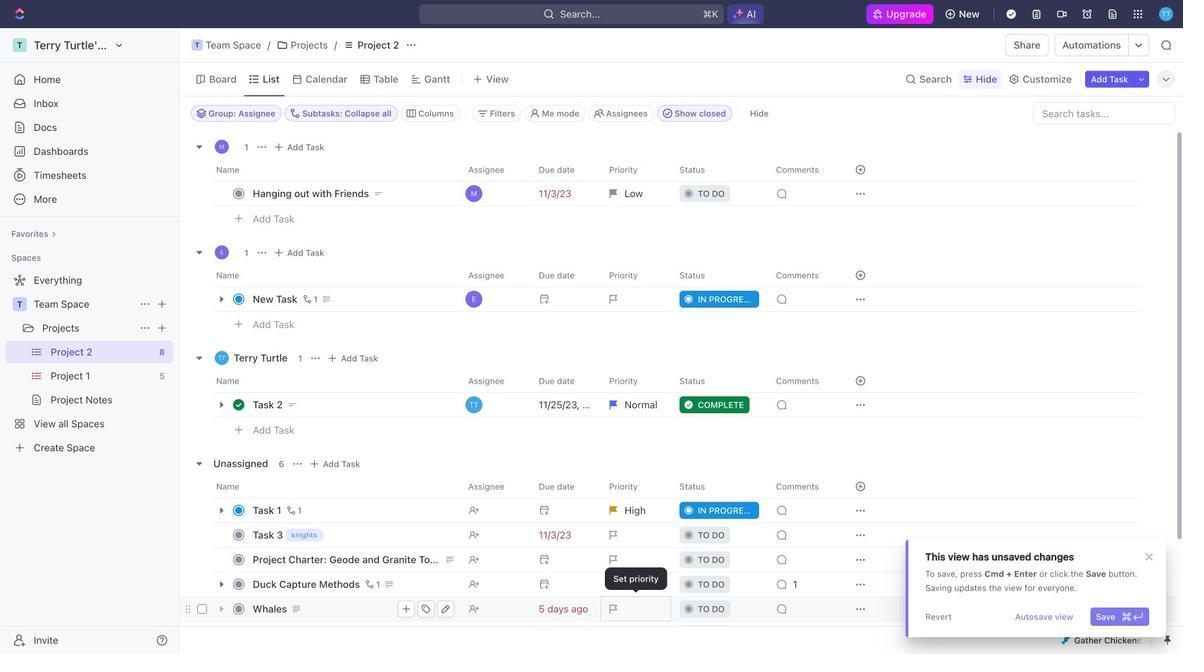Task type: locate. For each thing, give the bounding box(es) containing it.
drumstick bite image
[[1062, 637, 1071, 645]]

terry turtle's workspace, , element
[[13, 38, 27, 52]]

tree inside 'sidebar' navigation
[[6, 269, 173, 459]]

0 vertical spatial team space, , element
[[192, 39, 203, 51]]

1 vertical spatial team space, , element
[[13, 297, 27, 311]]

tree
[[6, 269, 173, 459]]

sidebar navigation
[[0, 28, 183, 655]]

0 horizontal spatial team space, , element
[[13, 297, 27, 311]]

team space, , element
[[192, 39, 203, 51], [13, 297, 27, 311]]

team space, , element inside tree
[[13, 297, 27, 311]]



Task type: vqa. For each thing, say whether or not it's contained in the screenshot.
the left Team Space, , element
yes



Task type: describe. For each thing, give the bounding box(es) containing it.
1 horizontal spatial team space, , element
[[192, 39, 203, 51]]

Search tasks... text field
[[1034, 103, 1175, 124]]



